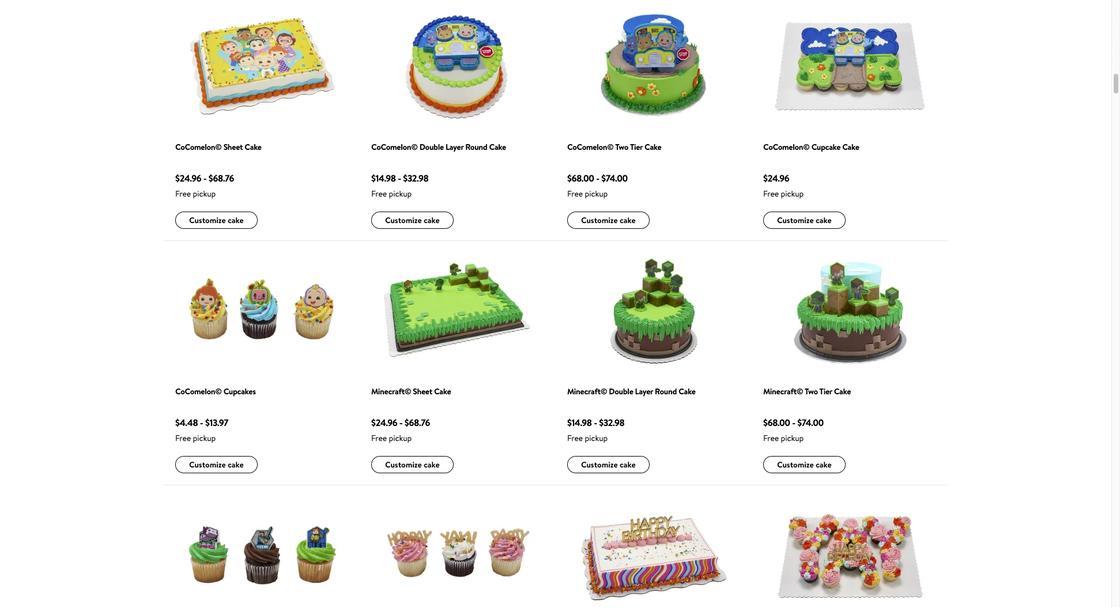 Task type: locate. For each thing, give the bounding box(es) containing it.
1 vertical spatial $14.98 - $32.98 element
[[567, 416, 696, 429]]

- down the minecraft© double layer round cake
[[594, 416, 597, 429]]

1 horizontal spatial $32.98
[[599, 416, 625, 429]]

0 horizontal spatial layer
[[446, 141, 464, 153]]

0 horizontal spatial $24.96 - $68.76 element
[[175, 171, 262, 185]]

0 vertical spatial $32.98
[[403, 172, 429, 184]]

$24.96 - $68.76 free pickup
[[175, 172, 234, 199], [371, 416, 430, 444]]

$13.97
[[205, 416, 228, 429]]

1 vertical spatial $68.00 - $74.00 free pickup
[[763, 416, 824, 444]]

free for cocomelon© double layer round cake
[[371, 188, 387, 199]]

$14.98
[[371, 172, 396, 184], [567, 416, 592, 429]]

0 vertical spatial $68.00
[[567, 172, 594, 184]]

1 horizontal spatial $68.00 - $74.00 free pickup
[[763, 416, 824, 444]]

minecraft© two tier cake
[[763, 386, 851, 397]]

0 vertical spatial tier
[[630, 141, 643, 153]]

free for minecraft© double layer round cake
[[567, 432, 583, 444]]

0 horizontal spatial $14.98 - $32.98 element
[[371, 171, 506, 185]]

$24.96 down cocomelon© sheet cake
[[175, 172, 201, 184]]

1 vertical spatial double
[[609, 386, 633, 397]]

2 horizontal spatial $24.96
[[763, 172, 789, 184]]

1 horizontal spatial $68.00
[[763, 416, 790, 429]]

0 vertical spatial $14.98 - $32.98 element
[[371, 171, 506, 185]]

$68.76
[[209, 172, 234, 184], [405, 416, 430, 429]]

$14.98 - $32.98 free pickup for cocomelon©
[[371, 172, 429, 199]]

$68.00 - $74.00 free pickup down minecraft© two tier cake
[[763, 416, 824, 444]]

0 vertical spatial $74.00
[[601, 172, 628, 184]]

two for minecraft©
[[805, 386, 818, 397]]

cake for cocomelon© two tier cake
[[620, 214, 636, 226]]

pickup for minecraft© sheet cake
[[389, 432, 412, 444]]

free inside $24.96 free pickup
[[763, 188, 779, 199]]

$14.98 - $32.98 free pickup for minecraft©
[[567, 416, 625, 444]]

minecraft© two tier cake image
[[763, 253, 936, 367]]

$24.96
[[175, 172, 201, 184], [763, 172, 789, 184], [371, 416, 397, 429]]

0 horizontal spatial $74.00
[[601, 172, 628, 184]]

1 vertical spatial $14.98 - $32.98 free pickup
[[567, 416, 625, 444]]

$32.98 down the minecraft© double layer round cake
[[599, 416, 625, 429]]

$24.96 - $68.76 element down cocomelon© sheet cake
[[175, 171, 262, 185]]

cocomelon© cupcake cake
[[763, 141, 859, 153]]

layer
[[446, 141, 464, 153], [635, 386, 653, 397]]

1 vertical spatial $24.96 - $68.76 free pickup
[[371, 416, 430, 444]]

cupcake
[[812, 141, 841, 153]]

0 horizontal spatial tier
[[630, 141, 643, 153]]

0 vertical spatial $24.96 - $68.76 free pickup
[[175, 172, 234, 199]]

0 horizontal spatial sheet
[[223, 141, 243, 153]]

- inside $4.48 - $13.97 free pickup
[[200, 416, 203, 429]]

$14.98 - $32.98 element down cocomelon© double layer round cake
[[371, 171, 506, 185]]

1 vertical spatial $68.00 - $74.00 element
[[763, 416, 851, 429]]

$24.96 down minecraft© sheet cake
[[371, 416, 397, 429]]

$68.00 - $74.00 free pickup down cocomelon© two tier cake
[[567, 172, 628, 199]]

packed party happy birthday sheet cake image
[[567, 497, 740, 607]]

$24.96 down "cocomelon© cupcake cake" at the right top of the page
[[763, 172, 789, 184]]

1 horizontal spatial $14.98
[[567, 416, 592, 429]]

2 horizontal spatial minecraft©
[[763, 386, 803, 397]]

1 horizontal spatial $14.98 - $32.98 free pickup
[[567, 416, 625, 444]]

$68.00 - $74.00 element down minecraft© two tier cake
[[763, 416, 851, 429]]

cake for minecraft© double layer round cake
[[620, 459, 636, 470]]

cocomelon© for pickup
[[763, 141, 810, 153]]

0 vertical spatial two
[[615, 141, 629, 153]]

$4.48
[[175, 416, 198, 429]]

1 horizontal spatial $74.00
[[797, 416, 824, 429]]

$14.98 - $32.98 free pickup
[[371, 172, 429, 199], [567, 416, 625, 444]]

cocomelon© cupcakes image
[[175, 253, 348, 368]]

1 vertical spatial $74.00
[[797, 416, 824, 429]]

$24.96 for minecraft© sheet cake
[[371, 416, 397, 429]]

0 horizontal spatial $14.98 - $32.98 free pickup
[[371, 172, 429, 199]]

double
[[419, 141, 444, 153], [609, 386, 633, 397]]

cocomelon© for $32.98
[[371, 141, 418, 153]]

cocomelon© two tier cake
[[567, 141, 661, 153]]

$24.96 inside $24.96 free pickup
[[763, 172, 789, 184]]

$68.00 down minecraft© two tier cake
[[763, 416, 790, 429]]

0 horizontal spatial $68.76
[[209, 172, 234, 184]]

customize for minecraft© two tier cake
[[777, 459, 814, 470]]

$68.00
[[567, 172, 594, 184], [763, 416, 790, 429]]

- down minecraft© sheet cake
[[399, 416, 403, 429]]

1 horizontal spatial $68.76
[[405, 416, 430, 429]]

- for cocomelon© sheet cake
[[203, 172, 207, 184]]

$68.00 - $74.00 free pickup
[[567, 172, 628, 199], [763, 416, 824, 444]]

0 vertical spatial round
[[465, 141, 487, 153]]

free
[[175, 188, 191, 199], [371, 188, 387, 199], [567, 188, 583, 199], [763, 188, 779, 199], [175, 432, 191, 444], [371, 432, 387, 444], [567, 432, 583, 444], [763, 432, 779, 444]]

customize cake for minecraft© double layer round cake
[[581, 459, 636, 470]]

$24.96 for cocomelon© cupcake cake
[[763, 172, 789, 184]]

- down cocomelon© sheet cake
[[203, 172, 207, 184]]

customize for cocomelon© cupcake cake
[[777, 214, 814, 226]]

0 vertical spatial $68.00 - $74.00 free pickup
[[567, 172, 628, 199]]

customize cake
[[189, 214, 244, 226], [385, 214, 440, 226], [581, 214, 636, 226], [777, 214, 832, 226], [189, 459, 244, 470], [385, 459, 440, 470], [581, 459, 636, 470], [777, 459, 832, 470]]

free for cocomelon© sheet cake
[[175, 188, 191, 199]]

cocomelon© for $68.76
[[175, 141, 222, 153]]

customize for cocomelon© cupcakes
[[189, 459, 226, 470]]

round for minecraft© double layer round cake
[[655, 386, 677, 397]]

round for cocomelon© double layer round cake
[[465, 141, 487, 153]]

1 horizontal spatial double
[[609, 386, 633, 397]]

0 horizontal spatial two
[[615, 141, 629, 153]]

1 horizontal spatial tier
[[820, 386, 832, 397]]

$68.00 - $74.00 element down cocomelon© two tier cake
[[567, 171, 661, 185]]

0 horizontal spatial double
[[419, 141, 444, 153]]

$24.96 - $68.76 element down minecraft© sheet cake
[[371, 416, 454, 429]]

0 horizontal spatial $68.00 - $74.00 free pickup
[[567, 172, 628, 199]]

1 horizontal spatial $14.98 - $32.98 element
[[567, 416, 696, 429]]

- right $4.48
[[200, 416, 203, 429]]

customize cake for cocomelon© cupcakes
[[189, 459, 244, 470]]

round
[[465, 141, 487, 153], [655, 386, 677, 397]]

$74.00 down cocomelon© two tier cake
[[601, 172, 628, 184]]

cocomelon©
[[175, 141, 222, 153], [371, 141, 418, 153], [567, 141, 614, 153], [763, 141, 810, 153], [175, 386, 222, 397]]

cake for cocomelon© cupcake cake
[[816, 214, 832, 226]]

1 vertical spatial $68.00
[[763, 416, 790, 429]]

1 vertical spatial $68.76
[[405, 416, 430, 429]]

0 horizontal spatial $24.96 - $68.76 free pickup
[[175, 172, 234, 199]]

1 vertical spatial two
[[805, 386, 818, 397]]

cake
[[228, 214, 244, 226], [424, 214, 440, 226], [620, 214, 636, 226], [816, 214, 832, 226], [228, 459, 244, 470], [424, 459, 440, 470], [620, 459, 636, 470], [816, 459, 832, 470]]

0 vertical spatial $24.96 - $68.76 element
[[175, 171, 262, 185]]

$32.98
[[403, 172, 429, 184], [599, 416, 625, 429]]

1 horizontal spatial $68.00 - $74.00 element
[[763, 416, 851, 429]]

$14.98 - $32.98 free pickup down cocomelon© double layer round cake
[[371, 172, 429, 199]]

1 vertical spatial tier
[[820, 386, 832, 397]]

1 horizontal spatial $24.96 - $68.76 element
[[371, 416, 454, 429]]

sheet
[[223, 141, 243, 153], [413, 386, 432, 397]]

1 horizontal spatial layer
[[635, 386, 653, 397]]

$14.98 - $32.98 free pickup down the minecraft© double layer round cake
[[567, 416, 625, 444]]

0 horizontal spatial round
[[465, 141, 487, 153]]

tier
[[630, 141, 643, 153], [820, 386, 832, 397]]

$68.76 down minecraft© sheet cake
[[405, 416, 430, 429]]

cake for minecraft© sheet cake
[[424, 459, 440, 470]]

pickup inside $4.48 - $13.97 free pickup
[[193, 432, 216, 444]]

1 vertical spatial layer
[[635, 386, 653, 397]]

1 vertical spatial round
[[655, 386, 677, 397]]

tier for minecraft©
[[820, 386, 832, 397]]

$4.48 - $13.97 element
[[175, 416, 257, 429]]

$4.48 - $13.97 free pickup
[[175, 416, 228, 444]]

$24.96 - $68.76 element for minecraft©
[[371, 416, 454, 429]]

1 minecraft© from the left
[[371, 386, 411, 397]]

customize cake for cocomelon© sheet cake
[[189, 214, 244, 226]]

0 horizontal spatial $68.00
[[567, 172, 594, 184]]

0 vertical spatial double
[[419, 141, 444, 153]]

$24.96 - $68.76 element
[[175, 171, 262, 185], [371, 416, 454, 429]]

free inside $4.48 - $13.97 free pickup
[[175, 432, 191, 444]]

pickup for minecraft© two tier cake
[[781, 432, 804, 444]]

$68.00 down cocomelon© two tier cake
[[567, 172, 594, 184]]

$74.00
[[601, 172, 628, 184], [797, 416, 824, 429]]

$24.96 - $68.76 free pickup for cocomelon©
[[175, 172, 234, 199]]

1 vertical spatial $14.98
[[567, 416, 592, 429]]

1 horizontal spatial minecraft©
[[567, 386, 607, 397]]

free for minecraft© sheet cake
[[371, 432, 387, 444]]

customize for cocomelon© double layer round cake
[[385, 214, 422, 226]]

1 vertical spatial sheet
[[413, 386, 432, 397]]

$24.96 - $68.76 free pickup down minecraft© sheet cake
[[371, 416, 430, 444]]

0 horizontal spatial $24.96
[[175, 172, 201, 184]]

1 horizontal spatial two
[[805, 386, 818, 397]]

$14.98 - $32.98 element down the minecraft© double layer round cake
[[567, 416, 696, 429]]

1 horizontal spatial sheet
[[413, 386, 432, 397]]

customize cake for cocomelon© double layer round cake
[[385, 214, 440, 226]]

$68.00 for cocomelon©
[[567, 172, 594, 184]]

0 vertical spatial $68.76
[[209, 172, 234, 184]]

customize for minecraft© sheet cake
[[385, 459, 422, 470]]

- down cocomelon© two tier cake
[[596, 172, 599, 184]]

minecraft©
[[371, 386, 411, 397], [567, 386, 607, 397], [763, 386, 803, 397]]

cake
[[245, 141, 262, 153], [489, 141, 506, 153], [645, 141, 661, 153], [842, 141, 859, 153], [434, 386, 451, 397], [679, 386, 696, 397], [834, 386, 851, 397]]

$14.98 - $32.98 element
[[371, 171, 506, 185], [567, 416, 696, 429]]

3 minecraft© from the left
[[763, 386, 803, 397]]

$24.96 - $68.76 free pickup down cocomelon© sheet cake
[[175, 172, 234, 199]]

cocomelon© two tier cake image
[[567, 9, 740, 123]]

$14.98 for cocomelon© double layer round cake
[[371, 172, 396, 184]]

0 vertical spatial $68.00 - $74.00 element
[[567, 171, 661, 185]]

0 horizontal spatial $14.98
[[371, 172, 396, 184]]

cocomelon© cupcake cake image
[[763, 8, 936, 123]]

0 horizontal spatial minecraft©
[[371, 386, 411, 397]]

0 vertical spatial sheet
[[223, 141, 243, 153]]

0 vertical spatial $14.98
[[371, 172, 396, 184]]

1 vertical spatial $32.98
[[599, 416, 625, 429]]

0 horizontal spatial $68.00 - $74.00 element
[[567, 171, 661, 185]]

0 vertical spatial layer
[[446, 141, 464, 153]]

1 horizontal spatial $24.96
[[371, 416, 397, 429]]

-
[[203, 172, 207, 184], [398, 172, 401, 184], [596, 172, 599, 184], [200, 416, 203, 429], [399, 416, 403, 429], [594, 416, 597, 429], [792, 416, 795, 429]]

2 minecraft© from the left
[[567, 386, 607, 397]]

customize for cocomelon© two tier cake
[[581, 214, 618, 226]]

$68.00 - $74.00 element
[[567, 171, 661, 185], [763, 416, 851, 429]]

1 horizontal spatial $24.96 - $68.76 free pickup
[[371, 416, 430, 444]]

pickup
[[193, 188, 216, 199], [389, 188, 412, 199], [585, 188, 608, 199], [781, 188, 804, 199], [193, 432, 216, 444], [389, 432, 412, 444], [585, 432, 608, 444], [781, 432, 804, 444]]

- down minecraft© two tier cake
[[792, 416, 795, 429]]

$68.00 for minecraft©
[[763, 416, 790, 429]]

$24.96 - $68.76 free pickup for minecraft©
[[371, 416, 430, 444]]

$74.00 down minecraft© two tier cake
[[797, 416, 824, 429]]

- for cocomelon© two tier cake
[[596, 172, 599, 184]]

minecraft© for $14.98
[[567, 386, 607, 397]]

0 horizontal spatial $32.98
[[403, 172, 429, 184]]

0 vertical spatial $14.98 - $32.98 free pickup
[[371, 172, 429, 199]]

- down cocomelon© double layer round cake
[[398, 172, 401, 184]]

minecraft© sheet cake image
[[371, 253, 544, 368]]

customize
[[189, 214, 226, 226], [385, 214, 422, 226], [581, 214, 618, 226], [777, 214, 814, 226], [189, 459, 226, 470], [385, 459, 422, 470], [581, 459, 618, 470], [777, 459, 814, 470]]

$68.76 down cocomelon© sheet cake
[[209, 172, 234, 184]]

$32.98 down cocomelon© double layer round cake
[[403, 172, 429, 184]]

two
[[615, 141, 629, 153], [805, 386, 818, 397]]

1 vertical spatial $24.96 - $68.76 element
[[371, 416, 454, 429]]

1 horizontal spatial round
[[655, 386, 677, 397]]



Task type: describe. For each thing, give the bounding box(es) containing it.
sheet for minecraft©
[[413, 386, 432, 397]]

$68.00 - $74.00 free pickup for minecraft©
[[763, 416, 824, 444]]

customize cake for cocomelon© two tier cake
[[581, 214, 636, 226]]

customize cake for cocomelon© cupcake cake
[[777, 214, 832, 226]]

$32.98 for cocomelon©
[[403, 172, 429, 184]]

cupcakes
[[223, 386, 256, 397]]

pickup for cocomelon© double layer round cake
[[389, 188, 412, 199]]

cake for cocomelon© double layer round cake
[[424, 214, 440, 226]]

packed party happy birthday cupcake cake image
[[763, 497, 936, 607]]

free for cocomelon© cupcakes
[[175, 432, 191, 444]]

two for cocomelon©
[[615, 141, 629, 153]]

$24.96 - $68.76 element for cocomelon©
[[175, 171, 262, 185]]

customize cake for minecraft© two tier cake
[[777, 459, 832, 470]]

cake for cocomelon© cupcakes
[[228, 459, 244, 470]]

layer for minecraft©
[[635, 386, 653, 397]]

cocomelon© for $13.97
[[175, 386, 222, 397]]

$24.96 for cocomelon© sheet cake
[[175, 172, 201, 184]]

- for cocomelon© cupcakes
[[200, 416, 203, 429]]

sheet for cocomelon©
[[223, 141, 243, 153]]

cocomelon© sheet cake image
[[175, 8, 348, 123]]

cocomelon© for $74.00
[[567, 141, 614, 153]]

customize cake for minecraft© sheet cake
[[385, 459, 440, 470]]

$74.00 for cocomelon©
[[601, 172, 628, 184]]

pickup for minecraft© double layer round cake
[[585, 432, 608, 444]]

pickup for cocomelon© two tier cake
[[585, 188, 608, 199]]

customize for minecraft© double layer round cake
[[581, 459, 618, 470]]

- for minecraft© two tier cake
[[792, 416, 795, 429]]

$14.98 for minecraft© double layer round cake
[[567, 416, 592, 429]]

$74.00 for minecraft©
[[797, 416, 824, 429]]

$24.96 free pickup
[[763, 172, 804, 199]]

cocomelon© double layer round cake image
[[371, 9, 544, 123]]

double for minecraft©
[[609, 386, 633, 397]]

$68.00 - $74.00 element for minecraft©
[[763, 416, 851, 429]]

minecraft© for $24.96
[[371, 386, 411, 397]]

packed party happy birthday cupcakes image
[[371, 497, 544, 607]]

cake for minecraft© two tier cake
[[816, 459, 832, 470]]

minecraft© sheet cake
[[371, 386, 451, 397]]

$68.00 - $74.00 free pickup for cocomelon©
[[567, 172, 628, 199]]

minecraft© cupcakes image
[[175, 497, 348, 607]]

$24.96 element
[[763, 171, 859, 185]]

tier for cocomelon©
[[630, 141, 643, 153]]

cocomelon© double layer round cake
[[371, 141, 506, 153]]

pickup for cocomelon© sheet cake
[[193, 188, 216, 199]]

double for cocomelon©
[[419, 141, 444, 153]]

$14.98 - $32.98 element for cocomelon©
[[371, 171, 506, 185]]

$68.76 for minecraft©
[[405, 416, 430, 429]]

layer for cocomelon©
[[446, 141, 464, 153]]

pickup inside $24.96 free pickup
[[781, 188, 804, 199]]

customize for cocomelon© sheet cake
[[189, 214, 226, 226]]

- for minecraft© double layer round cake
[[594, 416, 597, 429]]

cake for cocomelon© sheet cake
[[228, 214, 244, 226]]

pickup for cocomelon© cupcakes
[[193, 432, 216, 444]]

free for minecraft© two tier cake
[[763, 432, 779, 444]]

minecraft© double layer round cake
[[567, 386, 696, 397]]

$32.98 for minecraft©
[[599, 416, 625, 429]]

cocomelon© sheet cake
[[175, 141, 262, 153]]

$68.76 for cocomelon©
[[209, 172, 234, 184]]

minecraft© double layer round cake image
[[567, 253, 740, 367]]

$14.98 - $32.98 element for minecraft©
[[567, 416, 696, 429]]

- for minecraft© sheet cake
[[399, 416, 403, 429]]

minecraft© for $68.00
[[763, 386, 803, 397]]

cocomelon© cupcakes
[[175, 386, 256, 397]]

$68.00 - $74.00 element for cocomelon©
[[567, 171, 661, 185]]

- for cocomelon© double layer round cake
[[398, 172, 401, 184]]

free for cocomelon© two tier cake
[[567, 188, 583, 199]]



Task type: vqa. For each thing, say whether or not it's contained in the screenshot.


